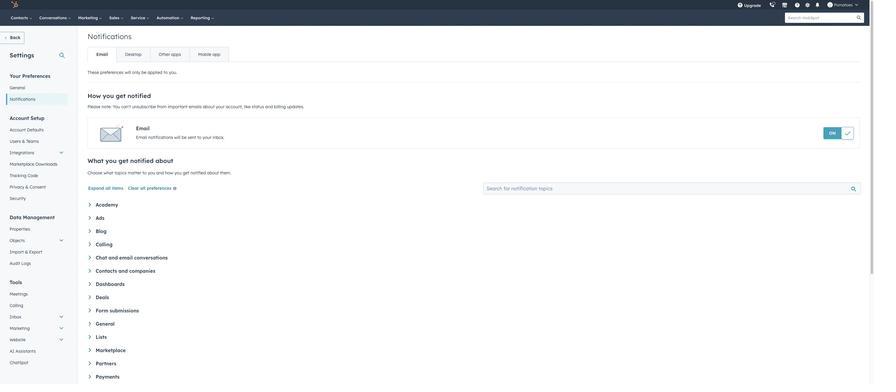 Task type: locate. For each thing, give the bounding box(es) containing it.
notifications down general link
[[10, 97, 35, 102]]

caret image inside ads dropdown button
[[89, 216, 91, 220]]

will for only
[[125, 70, 131, 75]]

contacts for contacts
[[11, 15, 29, 20]]

caret image inside form submissions 'dropdown button'
[[89, 309, 91, 313]]

2 horizontal spatial to
[[197, 135, 202, 140]]

you up clear all preferences
[[148, 170, 155, 176]]

marketplace for marketplace
[[96, 348, 126, 354]]

1 vertical spatial about
[[156, 157, 173, 165]]

status
[[252, 104, 264, 110]]

& left export
[[25, 250, 28, 255]]

menu item
[[766, 0, 767, 10]]

0 vertical spatial preferences
[[100, 70, 124, 75]]

5 caret image from the top
[[89, 335, 91, 339]]

and down email
[[119, 268, 128, 274]]

expand all items button
[[88, 186, 123, 191]]

dashboards
[[96, 282, 125, 288]]

email button
[[88, 47, 116, 62]]

chat and email conversations
[[96, 255, 168, 261]]

other apps
[[159, 52, 181, 57]]

1 vertical spatial &
[[25, 185, 28, 190]]

properties link
[[6, 224, 67, 235]]

0 vertical spatial notified
[[128, 92, 151, 100]]

marketplace up partners at the bottom
[[96, 348, 126, 354]]

caret image inside blog dropdown button
[[89, 229, 91, 233]]

all for clear
[[140, 186, 146, 191]]

7 caret image from the top
[[89, 349, 91, 353]]

be left sent at the top of page
[[182, 135, 187, 140]]

help button
[[793, 0, 803, 10]]

import
[[10, 250, 24, 255]]

1 vertical spatial general
[[96, 321, 115, 327]]

& for consent
[[25, 185, 28, 190]]

1 vertical spatial notifications
[[10, 97, 35, 102]]

2 vertical spatial to
[[143, 170, 147, 176]]

chatspot link
[[6, 357, 67, 369]]

will left sent at the top of page
[[174, 135, 181, 140]]

clear all preferences
[[128, 186, 172, 191]]

caret image inside calling dropdown button
[[89, 243, 91, 247]]

get up you
[[116, 92, 126, 100]]

caret image inside "chat and email conversations" dropdown button
[[89, 256, 91, 260]]

0 horizontal spatial notifications
[[10, 97, 35, 102]]

calling up inbox
[[10, 303, 23, 309]]

to right matter
[[143, 170, 147, 176]]

notifications inside your preferences element
[[10, 97, 35, 102]]

contacts up the dashboards
[[96, 268, 117, 274]]

contacts
[[11, 15, 29, 20], [96, 268, 117, 274]]

marketplace
[[10, 162, 34, 167], [96, 348, 126, 354]]

1 vertical spatial account
[[10, 127, 26, 133]]

email inside button
[[96, 52, 108, 57]]

caret image for marketplace
[[89, 349, 91, 353]]

2 caret image from the top
[[89, 282, 91, 286]]

help image
[[795, 3, 801, 8]]

6 caret image from the top
[[89, 296, 91, 300]]

how
[[88, 92, 101, 100]]

privacy & consent
[[10, 185, 46, 190]]

notifications
[[148, 135, 173, 140]]

general down form
[[96, 321, 115, 327]]

1 vertical spatial marketing
[[10, 326, 30, 332]]

account up 'account defaults'
[[10, 115, 29, 121]]

to right sent at the top of page
[[197, 135, 202, 140]]

notifications
[[88, 32, 132, 41], [10, 97, 35, 102]]

and left 'how'
[[156, 170, 164, 176]]

privacy & consent link
[[6, 182, 67, 193]]

preferences right these
[[100, 70, 124, 75]]

caret image
[[89, 203, 91, 207], [89, 216, 91, 220], [89, 229, 91, 233], [89, 256, 91, 260], [89, 269, 91, 273], [89, 296, 91, 300], [89, 349, 91, 353], [89, 362, 91, 366]]

get up topics
[[119, 157, 128, 165]]

navigation containing email
[[88, 47, 229, 62]]

4 caret image from the top
[[89, 322, 91, 326]]

caret image inside marketplace dropdown button
[[89, 349, 91, 353]]

0 horizontal spatial general
[[10, 85, 25, 91]]

and right "chat" at left bottom
[[109, 255, 118, 261]]

0 horizontal spatial your
[[203, 135, 212, 140]]

0 horizontal spatial calling
[[10, 303, 23, 309]]

caret image for deals
[[89, 296, 91, 300]]

marketing link
[[75, 10, 106, 26]]

marketing up website
[[10, 326, 30, 332]]

to
[[164, 70, 168, 75], [197, 135, 202, 140], [143, 170, 147, 176]]

setup
[[31, 115, 45, 121]]

calling up "chat" at left bottom
[[96, 242, 113, 248]]

hubspot link
[[7, 1, 23, 8]]

1 horizontal spatial will
[[174, 135, 181, 140]]

0 vertical spatial marketing
[[78, 15, 99, 20]]

0 vertical spatial will
[[125, 70, 131, 75]]

app
[[213, 52, 221, 57]]

1 caret image from the top
[[89, 243, 91, 247]]

form submissions
[[96, 308, 139, 314]]

caret image inside deals dropdown button
[[89, 296, 91, 300]]

caret image for payments
[[89, 375, 91, 379]]

& right 'users' at the left
[[22, 139, 25, 144]]

account up 'users' at the left
[[10, 127, 26, 133]]

calling
[[96, 242, 113, 248], [10, 303, 23, 309]]

contacts link
[[7, 10, 36, 26]]

about left them. at the left top
[[207, 170, 219, 176]]

0 vertical spatial general
[[10, 85, 25, 91]]

chat and email conversations button
[[89, 255, 859, 261]]

inbox.
[[213, 135, 225, 140]]

contacts down hubspot link
[[11, 15, 29, 20]]

general
[[10, 85, 25, 91], [96, 321, 115, 327]]

users & teams
[[10, 139, 39, 144]]

general down your
[[10, 85, 25, 91]]

1 vertical spatial marketplace
[[96, 348, 126, 354]]

clear all preferences button
[[128, 185, 179, 193]]

downloads
[[35, 162, 57, 167]]

inbox button
[[6, 312, 67, 323]]

notified left them. at the left top
[[191, 170, 206, 176]]

0 horizontal spatial all
[[106, 186, 111, 191]]

0 vertical spatial contacts
[[11, 15, 29, 20]]

0 horizontal spatial will
[[125, 70, 131, 75]]

caret image for ads
[[89, 216, 91, 220]]

preferences inside button
[[147, 186, 172, 191]]

account setup
[[10, 115, 45, 121]]

0 horizontal spatial marketplace
[[10, 162, 34, 167]]

preferences down choose what topics matter to you and how you get notified about them.
[[147, 186, 172, 191]]

1 horizontal spatial to
[[164, 70, 168, 75]]

caret image inside payments dropdown button
[[89, 375, 91, 379]]

0 horizontal spatial preferences
[[100, 70, 124, 75]]

general inside your preferences element
[[10, 85, 25, 91]]

marketplace inside the account setup element
[[10, 162, 34, 167]]

to left you.
[[164, 70, 168, 75]]

2 vertical spatial &
[[25, 250, 28, 255]]

service link
[[127, 10, 153, 26]]

menu
[[734, 0, 863, 10]]

companies
[[129, 268, 155, 274]]

chatspot
[[10, 360, 28, 366]]

caret image inside contacts and companies dropdown button
[[89, 269, 91, 273]]

ai assistants link
[[6, 346, 67, 357]]

8 caret image from the top
[[89, 362, 91, 366]]

caret image inside lists dropdown button
[[89, 335, 91, 339]]

Search for notification topics search field
[[484, 183, 862, 195]]

0 horizontal spatial marketing
[[10, 326, 30, 332]]

caret image inside general dropdown button
[[89, 322, 91, 326]]

1 vertical spatial to
[[197, 135, 202, 140]]

what
[[88, 157, 104, 165]]

1 caret image from the top
[[89, 203, 91, 207]]

0 vertical spatial your
[[216, 104, 225, 110]]

0 vertical spatial email
[[96, 52, 108, 57]]

1 vertical spatial notified
[[130, 157, 154, 165]]

0 horizontal spatial be
[[141, 70, 146, 75]]

note:
[[102, 104, 112, 110]]

import & export
[[10, 250, 42, 255]]

notifications down sales
[[88, 32, 132, 41]]

1 account from the top
[[10, 115, 29, 121]]

marketing left sales
[[78, 15, 99, 20]]

4 caret image from the top
[[89, 256, 91, 260]]

notified for notifications
[[128, 92, 151, 100]]

marketplace for marketplace downloads
[[10, 162, 34, 167]]

0 horizontal spatial contacts
[[11, 15, 29, 20]]

be
[[141, 70, 146, 75], [182, 135, 187, 140]]

marketing inside button
[[10, 326, 30, 332]]

1 vertical spatial preferences
[[147, 186, 172, 191]]

all inside clear all preferences button
[[140, 186, 146, 191]]

1 horizontal spatial contacts
[[96, 268, 117, 274]]

email up these
[[96, 52, 108, 57]]

caret image for lists
[[89, 335, 91, 339]]

website
[[10, 338, 26, 343]]

1 vertical spatial get
[[119, 157, 128, 165]]

about up 'how'
[[156, 157, 173, 165]]

lists
[[96, 335, 107, 341]]

general button
[[89, 321, 859, 327]]

& inside data management element
[[25, 250, 28, 255]]

2 caret image from the top
[[89, 216, 91, 220]]

you
[[103, 92, 114, 100], [105, 157, 117, 165], [148, 170, 155, 176], [174, 170, 182, 176]]

1 all from the left
[[106, 186, 111, 191]]

settings image
[[805, 3, 811, 8]]

all left items
[[106, 186, 111, 191]]

6 caret image from the top
[[89, 375, 91, 379]]

marketplace down integrations
[[10, 162, 34, 167]]

ads
[[96, 215, 104, 221]]

caret image for calling
[[89, 243, 91, 247]]

caret image for form submissions
[[89, 309, 91, 313]]

caret image inside dashboards dropdown button
[[89, 282, 91, 286]]

1 horizontal spatial calling
[[96, 242, 113, 248]]

1 vertical spatial contacts
[[96, 268, 117, 274]]

1 vertical spatial will
[[174, 135, 181, 140]]

1 horizontal spatial notifications
[[88, 32, 132, 41]]

0 vertical spatial &
[[22, 139, 25, 144]]

consent
[[30, 185, 46, 190]]

reporting link
[[187, 10, 218, 26]]

0 vertical spatial marketplace
[[10, 162, 34, 167]]

settings
[[10, 51, 34, 59]]

your left inbox.
[[203, 135, 212, 140]]

notified up unsubscribe
[[128, 92, 151, 100]]

all right clear
[[140, 186, 146, 191]]

1 vertical spatial be
[[182, 135, 187, 140]]

1 horizontal spatial marketplace
[[96, 348, 126, 354]]

0 vertical spatial get
[[116, 92, 126, 100]]

privacy
[[10, 185, 24, 190]]

form
[[96, 308, 108, 314]]

pomatoes
[[835, 2, 853, 7]]

3 caret image from the top
[[89, 229, 91, 233]]

2 vertical spatial notified
[[191, 170, 206, 176]]

expand
[[88, 186, 104, 191]]

1 horizontal spatial all
[[140, 186, 146, 191]]

website button
[[6, 335, 67, 346]]

get right 'how'
[[183, 170, 190, 176]]

your left account,
[[216, 104, 225, 110]]

1 horizontal spatial your
[[216, 104, 225, 110]]

be right only
[[141, 70, 146, 75]]

& for teams
[[22, 139, 25, 144]]

how
[[165, 170, 173, 176]]

1 horizontal spatial preferences
[[147, 186, 172, 191]]

pomatoes button
[[824, 0, 862, 10]]

please
[[88, 104, 101, 110]]

about right emails
[[203, 104, 215, 110]]

1 vertical spatial calling
[[10, 303, 23, 309]]

from
[[157, 104, 167, 110]]

will left only
[[125, 70, 131, 75]]

account
[[10, 115, 29, 121], [10, 127, 26, 133]]

items
[[112, 186, 123, 191]]

get
[[116, 92, 126, 100], [119, 157, 128, 165], [183, 170, 190, 176]]

deals
[[96, 295, 109, 301]]

inbox
[[10, 315, 21, 320]]

navigation
[[88, 47, 229, 62]]

3 caret image from the top
[[89, 309, 91, 313]]

notified up matter
[[130, 157, 154, 165]]

2 account from the top
[[10, 127, 26, 133]]

5 caret image from the top
[[89, 269, 91, 273]]

email
[[96, 52, 108, 57], [136, 126, 150, 132], [136, 135, 147, 140]]

caret image inside partners dropdown button
[[89, 362, 91, 366]]

back link
[[0, 32, 24, 44]]

conversations
[[134, 255, 168, 261]]

conversations
[[39, 15, 68, 20]]

2 vertical spatial get
[[183, 170, 190, 176]]

email up notifications
[[136, 126, 150, 132]]

1 horizontal spatial general
[[96, 321, 115, 327]]

sales
[[109, 15, 121, 20]]

code
[[28, 173, 38, 179]]

caret image for blog
[[89, 229, 91, 233]]

your
[[216, 104, 225, 110], [203, 135, 212, 140]]

email left notifications
[[136, 135, 147, 140]]

caret image inside academy dropdown button
[[89, 203, 91, 207]]

caret image
[[89, 243, 91, 247], [89, 282, 91, 286], [89, 309, 91, 313], [89, 322, 91, 326], [89, 335, 91, 339], [89, 375, 91, 379]]

& right privacy
[[25, 185, 28, 190]]

2 all from the left
[[140, 186, 146, 191]]

data management
[[10, 215, 55, 221]]

caret image for chat and email conversations
[[89, 256, 91, 260]]

assistants
[[16, 349, 36, 354]]

0 vertical spatial to
[[164, 70, 168, 75]]

0 vertical spatial account
[[10, 115, 29, 121]]



Task type: describe. For each thing, give the bounding box(es) containing it.
like
[[244, 104, 251, 110]]

partners
[[96, 361, 116, 367]]

please note: you can't unsubscribe from important emails about your account, like status and billing updates.
[[88, 104, 304, 110]]

1 vertical spatial email
[[136, 126, 150, 132]]

mobile app button
[[190, 47, 229, 62]]

0 vertical spatial calling
[[96, 242, 113, 248]]

menu containing pomatoes
[[734, 0, 863, 10]]

other
[[159, 52, 170, 57]]

meetings
[[10, 292, 28, 297]]

hubspot image
[[11, 1, 18, 8]]

calling inside the tools element
[[10, 303, 23, 309]]

integrations
[[10, 150, 34, 156]]

upgrade
[[745, 3, 762, 8]]

marketplace downloads link
[[6, 159, 67, 170]]

data
[[10, 215, 21, 221]]

choose what topics matter to you and how you get notified about them.
[[88, 170, 231, 176]]

emails
[[189, 104, 202, 110]]

security link
[[6, 193, 67, 204]]

1 vertical spatial your
[[203, 135, 212, 140]]

caret image for general
[[89, 322, 91, 326]]

you up what
[[105, 157, 117, 165]]

how you get notified
[[88, 92, 151, 100]]

your preferences element
[[6, 73, 67, 105]]

applied
[[148, 70, 163, 75]]

academy
[[96, 202, 118, 208]]

and left billing
[[265, 104, 273, 110]]

settings link
[[804, 2, 812, 8]]

contacts for contacts and companies
[[96, 268, 117, 274]]

general link
[[6, 82, 67, 94]]

objects button
[[6, 235, 67, 247]]

account for account defaults
[[10, 127, 26, 133]]

integrations button
[[6, 147, 67, 159]]

users & teams link
[[6, 136, 67, 147]]

get for how you get notified
[[119, 157, 128, 165]]

reporting
[[191, 15, 211, 20]]

tracking
[[10, 173, 26, 179]]

security
[[10, 196, 26, 201]]

caret image for academy
[[89, 203, 91, 207]]

marketplaces image
[[783, 3, 788, 8]]

you
[[113, 104, 120, 110]]

caret image for dashboards
[[89, 282, 91, 286]]

on
[[830, 131, 837, 136]]

automation
[[157, 15, 181, 20]]

you.
[[169, 70, 177, 75]]

tyler black image
[[828, 2, 834, 8]]

choose
[[88, 170, 102, 176]]

marketplaces button
[[779, 0, 792, 10]]

deals button
[[89, 295, 859, 301]]

topics
[[115, 170, 127, 176]]

0 vertical spatial be
[[141, 70, 146, 75]]

account setup element
[[6, 115, 67, 204]]

preferences
[[22, 73, 50, 79]]

marketplace button
[[89, 348, 859, 354]]

all for expand
[[106, 186, 111, 191]]

can't
[[121, 104, 131, 110]]

logs
[[21, 261, 31, 266]]

tools
[[10, 280, 22, 286]]

2 vertical spatial about
[[207, 170, 219, 176]]

you up note:
[[103, 92, 114, 100]]

mobile
[[198, 52, 211, 57]]

upgrade image
[[738, 3, 743, 8]]

payments
[[96, 374, 120, 380]]

users
[[10, 139, 21, 144]]

marketplace downloads
[[10, 162, 57, 167]]

0 horizontal spatial to
[[143, 170, 147, 176]]

Search HubSpot search field
[[786, 13, 859, 23]]

service
[[131, 15, 146, 20]]

desktop
[[125, 52, 142, 57]]

get for notifications
[[116, 92, 126, 100]]

what
[[104, 170, 113, 176]]

calling button
[[89, 242, 859, 248]]

notifications button
[[813, 0, 823, 10]]

1 horizontal spatial be
[[182, 135, 187, 140]]

sent
[[188, 135, 196, 140]]

notifications image
[[815, 3, 821, 8]]

contacts and companies button
[[89, 268, 859, 274]]

what you get notified about
[[88, 157, 173, 165]]

lists button
[[89, 335, 859, 341]]

dashboards button
[[89, 282, 859, 288]]

1 horizontal spatial marketing
[[78, 15, 99, 20]]

only
[[132, 70, 140, 75]]

blog
[[96, 229, 107, 235]]

will for be
[[174, 135, 181, 140]]

2 vertical spatial email
[[136, 135, 147, 140]]

caret image for contacts and companies
[[89, 269, 91, 273]]

academy button
[[89, 202, 859, 208]]

account for account setup
[[10, 115, 29, 121]]

tracking code
[[10, 173, 38, 179]]

automation link
[[153, 10, 187, 26]]

ai assistants
[[10, 349, 36, 354]]

updates.
[[287, 104, 304, 110]]

marketing button
[[6, 323, 67, 335]]

caret image for partners
[[89, 362, 91, 366]]

you right 'how'
[[174, 170, 182, 176]]

unsubscribe
[[132, 104, 156, 110]]

& for export
[[25, 250, 28, 255]]

notified for how you get notified
[[130, 157, 154, 165]]

these
[[88, 70, 99, 75]]

chat
[[96, 255, 107, 261]]

email
[[119, 255, 133, 261]]

blog button
[[89, 229, 859, 235]]

these preferences will only be applied to you.
[[88, 70, 177, 75]]

0 vertical spatial about
[[203, 104, 215, 110]]

audit
[[10, 261, 20, 266]]

0 vertical spatial notifications
[[88, 32, 132, 41]]

properties
[[10, 227, 30, 232]]

account,
[[226, 104, 243, 110]]

calling icon image
[[770, 2, 775, 8]]

clear
[[128, 186, 139, 191]]

desktop button
[[116, 47, 150, 62]]

them.
[[220, 170, 231, 176]]

contacts and companies
[[96, 268, 155, 274]]

tools element
[[6, 279, 67, 369]]

ads button
[[89, 215, 859, 221]]

teams
[[26, 139, 39, 144]]

data management element
[[6, 214, 67, 269]]

search image
[[858, 16, 862, 20]]

account defaults
[[10, 127, 44, 133]]

mobile app
[[198, 52, 221, 57]]

calling icon button
[[768, 1, 778, 9]]



Task type: vqa. For each thing, say whether or not it's contained in the screenshot.
Inbox button
yes



